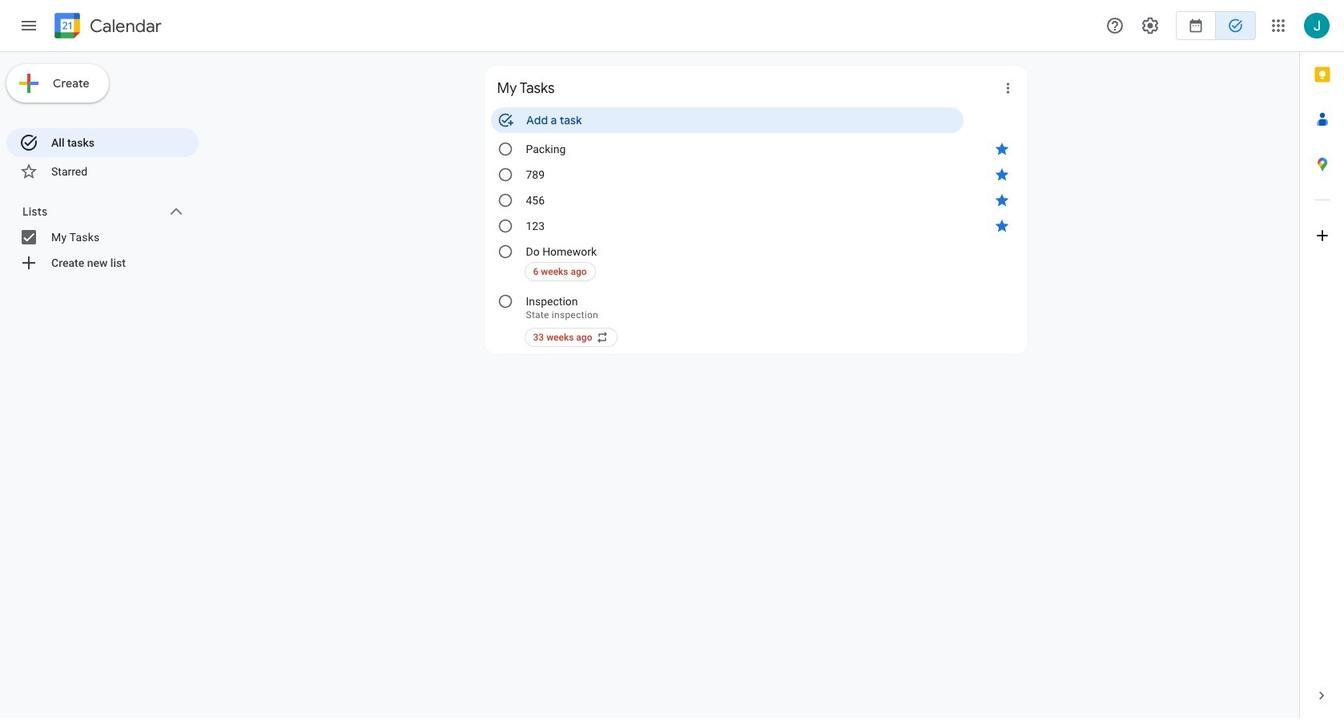 Task type: describe. For each thing, give the bounding box(es) containing it.
heading inside calendar element
[[87, 16, 162, 36]]

settings menu image
[[1141, 16, 1160, 35]]

tasks sidebar image
[[19, 16, 38, 35]]

support menu image
[[1106, 16, 1125, 35]]



Task type: locate. For each thing, give the bounding box(es) containing it.
heading
[[87, 16, 162, 36]]

tab list
[[1301, 52, 1345, 673]]

calendar element
[[51, 10, 162, 45]]



Task type: vqa. For each thing, say whether or not it's contained in the screenshot.
march 2024 grid
no



